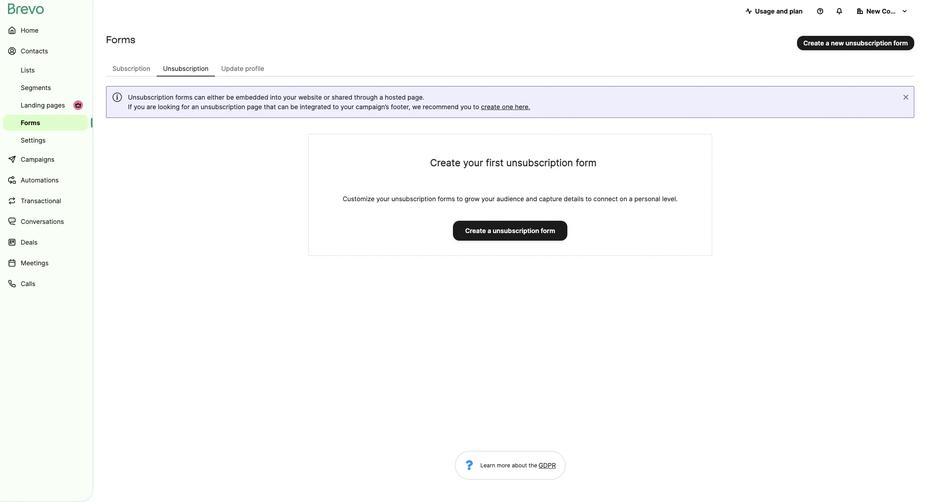 Task type: describe. For each thing, give the bounding box(es) containing it.
1 horizontal spatial forms
[[106, 34, 135, 45]]

customize your unsubscription forms to grow your audience and capture details to connect on a personal level.
[[343, 195, 678, 203]]

we
[[412, 103, 421, 111]]

home link
[[3, 21, 88, 40]]

create for create your first unsubscription form
[[430, 157, 461, 169]]

to left grow
[[457, 195, 463, 203]]

footer,
[[391, 103, 411, 111]]

create a unsubscription form
[[466, 227, 556, 235]]

0 horizontal spatial can
[[194, 93, 205, 101]]

either
[[207, 93, 225, 101]]

recommend
[[423, 103, 459, 111]]

here.
[[515, 103, 531, 111]]

1 vertical spatial forms
[[438, 195, 455, 203]]

usage and plan button
[[740, 3, 810, 19]]

shared
[[332, 93, 353, 101]]

integrated
[[300, 103, 331, 111]]

a inside "link"
[[826, 39, 830, 47]]

create a new unsubscription form
[[804, 39, 909, 47]]

more
[[497, 462, 511, 469]]

unsubscription inside "link"
[[846, 39, 893, 47]]

deals
[[21, 239, 38, 247]]

into
[[270, 93, 282, 101]]

new
[[867, 7, 881, 15]]

create for create a unsubscription form
[[466, 227, 486, 235]]

landing pages link
[[3, 97, 88, 113]]

details
[[564, 195, 584, 203]]

a down customize your unsubscription forms to grow your audience and capture details to connect on a personal level.
[[488, 227, 492, 235]]

lists
[[21, 66, 35, 74]]

campaign's
[[356, 103, 389, 111]]

that
[[264, 103, 276, 111]]

about
[[512, 462, 527, 469]]

or
[[324, 93, 330, 101]]

the
[[529, 462, 538, 469]]

an
[[192, 103, 199, 111]]

forms inside unsubscription forms can either be embedded into your website or shared through a hosted page. if you are looking for an unsubscription page that can be integrated to your campaign's footer, we recommend you to create one here.
[[175, 93, 193, 101]]

hosted
[[385, 93, 406, 101]]

calls
[[21, 280, 35, 288]]

1 you from the left
[[134, 103, 145, 111]]

profile
[[245, 65, 264, 73]]

calls link
[[3, 275, 88, 294]]

website
[[299, 93, 322, 101]]

landing pages
[[21, 101, 65, 109]]

transactional link
[[3, 192, 88, 211]]

unsubscription link
[[157, 61, 215, 77]]

1 vertical spatial and
[[526, 195, 538, 203]]

settings link
[[3, 132, 88, 148]]

if
[[128, 103, 132, 111]]

create for create a new unsubscription form
[[804, 39, 825, 47]]

looking
[[158, 103, 180, 111]]

to left "create"
[[473, 103, 480, 111]]

contacts
[[21, 47, 48, 55]]

form for create your first unsubscription form
[[576, 157, 597, 169]]

page
[[247, 103, 262, 111]]

segments
[[21, 84, 51, 92]]

update profile
[[221, 65, 264, 73]]

usage and plan
[[756, 7, 803, 15]]

subscription
[[113, 65, 150, 73]]

campaigns link
[[3, 150, 88, 169]]

deals link
[[3, 233, 88, 252]]

gdpr link
[[538, 461, 556, 471]]

pages
[[47, 101, 65, 109]]

gdpr
[[539, 462, 556, 470]]

your down shared
[[341, 103, 354, 111]]

conversations link
[[3, 212, 88, 231]]

create a new unsubscription form link
[[798, 36, 915, 50]]

capture
[[539, 195, 562, 203]]

new company
[[867, 7, 912, 15]]

and inside button
[[777, 7, 788, 15]]

2 vertical spatial form
[[541, 227, 556, 235]]

create one here. link
[[481, 103, 531, 111]]

your left first
[[464, 157, 483, 169]]

new company button
[[851, 3, 915, 19]]

to right details
[[586, 195, 592, 203]]

customize
[[343, 195, 375, 203]]

embedded
[[236, 93, 268, 101]]

one
[[502, 103, 514, 111]]

through
[[354, 93, 378, 101]]

first
[[486, 157, 504, 169]]

learn
[[481, 462, 496, 469]]

update profile link
[[215, 61, 271, 77]]

meetings link
[[3, 254, 88, 273]]



Task type: locate. For each thing, give the bounding box(es) containing it.
unsubscription inside unsubscription forms can either be embedded into your website or shared through a hosted page. if you are looking for an unsubscription page that can be integrated to your campaign's footer, we recommend you to create one here.
[[201, 103, 245, 111]]

page.
[[408, 93, 425, 101]]

automations link
[[3, 171, 88, 190]]

subscription link
[[106, 61, 157, 77]]

unsubscription
[[163, 65, 209, 73], [128, 93, 174, 101]]

0 vertical spatial be
[[226, 93, 234, 101]]

a left new
[[826, 39, 830, 47]]

0 vertical spatial create
[[804, 39, 825, 47]]

to down shared
[[333, 103, 339, 111]]

1 vertical spatial create
[[430, 157, 461, 169]]

be
[[226, 93, 234, 101], [291, 103, 298, 111]]

0 horizontal spatial create
[[430, 157, 461, 169]]

0 horizontal spatial form
[[541, 227, 556, 235]]

2 vertical spatial create
[[466, 227, 486, 235]]

1 horizontal spatial you
[[461, 103, 472, 111]]

0 vertical spatial can
[[194, 93, 205, 101]]

unsubscription for unsubscription forms can either be embedded into your website or shared through a hosted page. if you are looking for an unsubscription page that can be integrated to your campaign's footer, we recommend you to create one here.
[[128, 93, 174, 101]]

campaigns
[[21, 156, 55, 164]]

0 horizontal spatial be
[[226, 93, 234, 101]]

on
[[620, 195, 628, 203]]

update
[[221, 65, 244, 73]]

0 vertical spatial forms
[[106, 34, 135, 45]]

0 horizontal spatial and
[[526, 195, 538, 203]]

level.
[[663, 195, 678, 203]]

0 horizontal spatial forms
[[21, 119, 40, 127]]

are
[[147, 103, 156, 111]]

1 vertical spatial forms
[[21, 119, 40, 127]]

create inside "link"
[[804, 39, 825, 47]]

grow
[[465, 195, 480, 203]]

can down into
[[278, 103, 289, 111]]

personal
[[635, 195, 661, 203]]

your right grow
[[482, 195, 495, 203]]

your right the customize
[[377, 195, 390, 203]]

new
[[832, 39, 845, 47]]

and
[[777, 7, 788, 15], [526, 195, 538, 203]]

segments link
[[3, 80, 88, 96]]

can
[[194, 93, 205, 101], [278, 103, 289, 111]]

conversations
[[21, 218, 64, 226]]

home
[[21, 26, 39, 34]]

left___rvooi image
[[75, 102, 81, 109]]

to
[[333, 103, 339, 111], [473, 103, 480, 111], [457, 195, 463, 203], [586, 195, 592, 203]]

1 horizontal spatial forms
[[438, 195, 455, 203]]

2 horizontal spatial form
[[894, 39, 909, 47]]

1 horizontal spatial form
[[576, 157, 597, 169]]

unsubscription
[[846, 39, 893, 47], [201, 103, 245, 111], [507, 157, 573, 169], [392, 195, 436, 203], [493, 227, 540, 235]]

form down capture
[[541, 227, 556, 235]]

you left "create"
[[461, 103, 472, 111]]

0 horizontal spatial you
[[134, 103, 145, 111]]

form
[[894, 39, 909, 47], [576, 157, 597, 169], [541, 227, 556, 235]]

1 horizontal spatial can
[[278, 103, 289, 111]]

0 vertical spatial forms
[[175, 93, 193, 101]]

0 vertical spatial and
[[777, 7, 788, 15]]

contacts link
[[3, 41, 88, 61]]

forms up subscription link
[[106, 34, 135, 45]]

1 horizontal spatial be
[[291, 103, 298, 111]]

form for create a new unsubscription form
[[894, 39, 909, 47]]

settings
[[21, 136, 46, 144]]

unsubscription inside unsubscription forms can either be embedded into your website or shared through a hosted page. if you are looking for an unsubscription page that can be integrated to your campaign's footer, we recommend you to create one here.
[[128, 93, 174, 101]]

and left the plan
[[777, 7, 788, 15]]

forms left grow
[[438, 195, 455, 203]]

create
[[804, 39, 825, 47], [430, 157, 461, 169], [466, 227, 486, 235]]

connect
[[594, 195, 618, 203]]

plan
[[790, 7, 803, 15]]

create a unsubscription form link
[[453, 221, 568, 241]]

form down company
[[894, 39, 909, 47]]

a up campaign's
[[380, 93, 383, 101]]

you right if
[[134, 103, 145, 111]]

0 vertical spatial unsubscription
[[163, 65, 209, 73]]

be right either
[[226, 93, 234, 101]]

transactional
[[21, 197, 61, 205]]

create your first unsubscription form
[[430, 157, 597, 169]]

meetings
[[21, 259, 49, 267]]

unsubscription for unsubscription
[[163, 65, 209, 73]]

forms down 'landing'
[[21, 119, 40, 127]]

1 horizontal spatial create
[[466, 227, 486, 235]]

form inside "link"
[[894, 39, 909, 47]]

form up details
[[576, 157, 597, 169]]

learn more about the gdpr
[[481, 462, 556, 470]]

your
[[283, 93, 297, 101], [341, 103, 354, 111], [464, 157, 483, 169], [377, 195, 390, 203], [482, 195, 495, 203]]

a
[[826, 39, 830, 47], [380, 93, 383, 101], [629, 195, 633, 203], [488, 227, 492, 235]]

0 horizontal spatial forms
[[175, 93, 193, 101]]

forms
[[175, 93, 193, 101], [438, 195, 455, 203]]

be left integrated
[[291, 103, 298, 111]]

0 vertical spatial form
[[894, 39, 909, 47]]

can up the 'an'
[[194, 93, 205, 101]]

a right on
[[629, 195, 633, 203]]

unsubscription up for
[[163, 65, 209, 73]]

audience
[[497, 195, 524, 203]]

automations
[[21, 176, 59, 184]]

a inside unsubscription forms can either be embedded into your website or shared through a hosted page. if you are looking for an unsubscription page that can be integrated to your campaign's footer, we recommend you to create one here.
[[380, 93, 383, 101]]

landing
[[21, 101, 45, 109]]

1 vertical spatial can
[[278, 103, 289, 111]]

forms up for
[[175, 93, 193, 101]]

forms
[[106, 34, 135, 45], [21, 119, 40, 127]]

2 horizontal spatial create
[[804, 39, 825, 47]]

forms link
[[3, 115, 88, 131]]

create
[[481, 103, 500, 111]]

usage
[[756, 7, 775, 15]]

company
[[882, 7, 912, 15]]

unsubscription forms can either be embedded into your website or shared through a hosted page. if you are looking for an unsubscription page that can be integrated to your campaign's footer, we recommend you to create one here.
[[128, 93, 531, 111]]

1 vertical spatial be
[[291, 103, 298, 111]]

you
[[134, 103, 145, 111], [461, 103, 472, 111]]

2 you from the left
[[461, 103, 472, 111]]

1 vertical spatial unsubscription
[[128, 93, 174, 101]]

unsubscription up are
[[128, 93, 174, 101]]

for
[[182, 103, 190, 111]]

and left capture
[[526, 195, 538, 203]]

lists link
[[3, 62, 88, 78]]

your right into
[[283, 93, 297, 101]]

1 horizontal spatial and
[[777, 7, 788, 15]]

1 vertical spatial form
[[576, 157, 597, 169]]



Task type: vqa. For each thing, say whether or not it's contained in the screenshot.
be
yes



